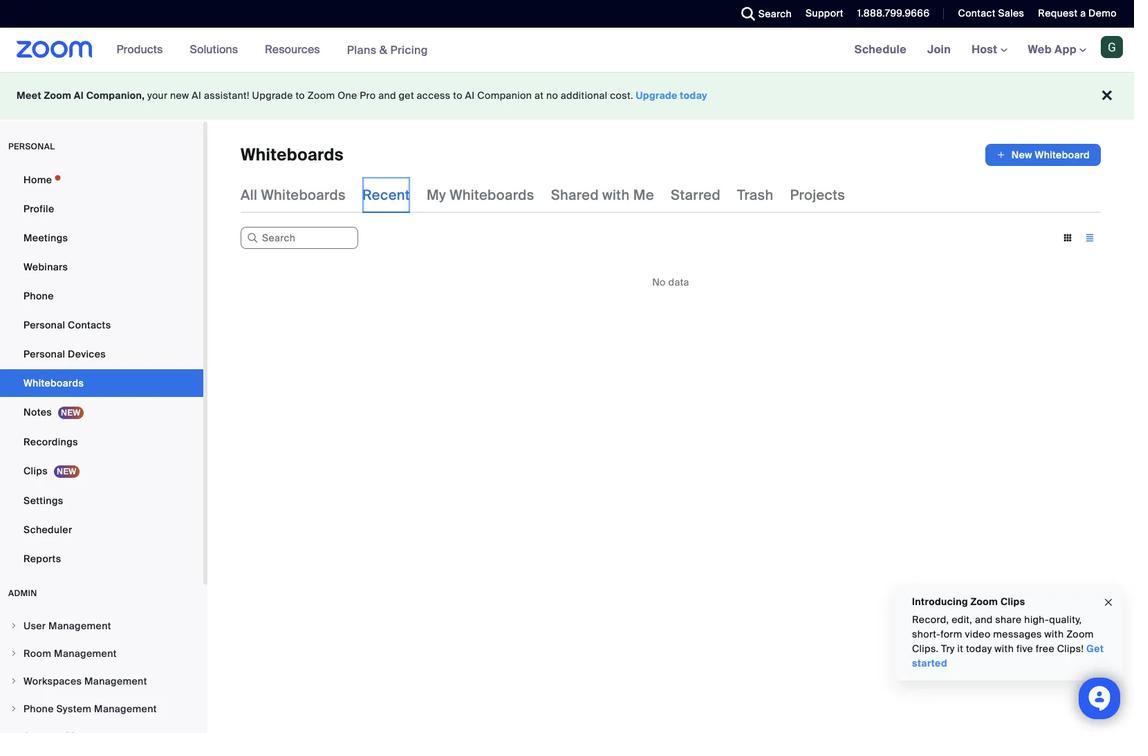 Task type: describe. For each thing, give the bounding box(es) containing it.
admin menu menu
[[0, 613, 203, 733]]

pricing
[[391, 43, 428, 57]]

pro
[[360, 89, 376, 102]]

zoom up edit, at the bottom of page
[[971, 596, 999, 608]]

meet zoom ai companion, your new ai assistant! upgrade to zoom one pro and get access to ai companion at no additional cost. upgrade today
[[17, 89, 708, 102]]

personal devices link
[[0, 340, 203, 368]]

today inside record, edit, and share high-quality, short-form video messages with zoom clips. try it today with five free clips!
[[967, 643, 993, 655]]

room
[[24, 648, 51, 660]]

solutions button
[[190, 28, 244, 72]]

companion,
[[86, 89, 145, 102]]

management for workspaces management
[[84, 675, 147, 688]]

record,
[[913, 614, 950, 626]]

1.888.799.9666
[[858, 7, 930, 19]]

2 to from the left
[[453, 89, 463, 102]]

free
[[1036, 643, 1055, 655]]

search button
[[731, 0, 796, 28]]

clips link
[[0, 457, 203, 486]]

schedule
[[855, 42, 907, 57]]

contact
[[959, 7, 996, 19]]

edit,
[[952, 614, 973, 626]]

personal for personal devices
[[24, 348, 65, 361]]

phone link
[[0, 282, 203, 310]]

1 horizontal spatial clips
[[1001, 596, 1026, 608]]

it
[[958, 643, 964, 655]]

profile
[[24, 203, 54, 215]]

settings
[[24, 495, 63, 507]]

user management
[[24, 620, 111, 632]]

profile link
[[0, 195, 203, 223]]

additional
[[561, 89, 608, 102]]

one
[[338, 89, 357, 102]]

Search text field
[[241, 227, 358, 249]]

management for user management
[[48, 620, 111, 632]]

request
[[1039, 7, 1078, 19]]

request a demo
[[1039, 7, 1118, 19]]

whiteboards link
[[0, 370, 203, 397]]

product information navigation
[[106, 28, 439, 73]]

tabs of all whiteboard page tab list
[[241, 177, 846, 213]]

five
[[1017, 643, 1034, 655]]

3 ai from the left
[[465, 89, 475, 102]]

recent
[[363, 186, 410, 204]]

today inside meet zoom ai companion, 'footer'
[[680, 89, 708, 102]]

workspaces management menu item
[[0, 668, 203, 695]]

personal
[[8, 141, 55, 152]]

quality,
[[1050, 614, 1082, 626]]

no
[[653, 276, 666, 289]]

all
[[241, 186, 258, 204]]

2 vertical spatial with
[[995, 643, 1015, 655]]

host button
[[972, 42, 1008, 57]]

my whiteboards
[[427, 186, 535, 204]]

access
[[417, 89, 451, 102]]

1 ai from the left
[[74, 89, 84, 102]]

resources button
[[265, 28, 326, 72]]

personal contacts
[[24, 319, 111, 331]]

phone for phone
[[24, 290, 54, 302]]

short-
[[913, 628, 941, 641]]

new whiteboard
[[1012, 149, 1091, 161]]

zoom logo image
[[17, 41, 92, 58]]

contacts
[[68, 319, 111, 331]]

upgrade today link
[[636, 89, 708, 102]]

system
[[56, 703, 92, 716]]

join link
[[918, 28, 962, 72]]

data
[[669, 276, 690, 289]]

reports
[[24, 553, 61, 565]]

demo
[[1089, 7, 1118, 19]]

recordings link
[[0, 428, 203, 456]]

a
[[1081, 7, 1087, 19]]

cost.
[[610, 89, 634, 102]]

no
[[547, 89, 558, 102]]

home
[[24, 174, 52, 186]]

get
[[1087, 643, 1105, 655]]

record, edit, and share high-quality, short-form video messages with zoom clips. try it today with five free clips!
[[913, 614, 1095, 655]]

phone for phone system management
[[24, 703, 54, 716]]

join
[[928, 42, 952, 57]]

recordings
[[24, 436, 78, 448]]

user management menu item
[[0, 613, 203, 639]]

notes
[[24, 406, 52, 419]]

messages
[[994, 628, 1043, 641]]

get started link
[[913, 643, 1105, 670]]

2 upgrade from the left
[[636, 89, 678, 102]]

close image
[[1104, 595, 1115, 611]]

clips inside personal menu menu
[[24, 465, 48, 477]]

new
[[170, 89, 189, 102]]

share
[[996, 614, 1022, 626]]

meetings link
[[0, 224, 203, 252]]

webinars
[[24, 261, 68, 273]]

right image for room management
[[10, 650, 18, 658]]

personal contacts link
[[0, 311, 203, 339]]

me
[[634, 186, 655, 204]]



Task type: locate. For each thing, give the bounding box(es) containing it.
whiteboard
[[1036, 149, 1091, 161]]

0 vertical spatial phone
[[24, 290, 54, 302]]

scheduler link
[[0, 516, 203, 544]]

1 horizontal spatial with
[[995, 643, 1015, 655]]

room management menu item
[[0, 641, 203, 667]]

at
[[535, 89, 544, 102]]

management down workspaces management menu item on the bottom left of the page
[[94, 703, 157, 716]]

form
[[941, 628, 963, 641]]

0 horizontal spatial today
[[680, 89, 708, 102]]

clips
[[24, 465, 48, 477], [1001, 596, 1026, 608]]

2 phone from the top
[[24, 703, 54, 716]]

grid mode, not selected image
[[1057, 232, 1079, 244]]

&
[[380, 43, 388, 57]]

zoom left one
[[308, 89, 335, 102]]

0 horizontal spatial and
[[379, 89, 396, 102]]

personal inside personal devices link
[[24, 348, 65, 361]]

1 vertical spatial with
[[1045, 628, 1065, 641]]

management up the room management
[[48, 620, 111, 632]]

phone inside personal menu menu
[[24, 290, 54, 302]]

phone down webinars
[[24, 290, 54, 302]]

0 vertical spatial personal
[[24, 319, 65, 331]]

2 right image from the top
[[10, 650, 18, 658]]

zoom inside record, edit, and share high-quality, short-form video messages with zoom clips. try it today with five free clips!
[[1067, 628, 1095, 641]]

personal up personal devices
[[24, 319, 65, 331]]

ai left companion,
[[74, 89, 84, 102]]

list mode, selected image
[[1079, 232, 1102, 244]]

whiteboards up all whiteboards
[[241, 144, 344, 165]]

products
[[117, 42, 163, 57]]

plans & pricing link
[[347, 43, 428, 57], [347, 43, 428, 57]]

with inside tabs of all whiteboard page 'tab list'
[[603, 186, 630, 204]]

management up workspaces management
[[54, 648, 117, 660]]

1 upgrade from the left
[[252, 89, 293, 102]]

right image for phone system management
[[10, 705, 18, 713]]

started
[[913, 657, 948, 670]]

products button
[[117, 28, 169, 72]]

ai
[[74, 89, 84, 102], [192, 89, 202, 102], [465, 89, 475, 102]]

assistant!
[[204, 89, 250, 102]]

get
[[399, 89, 414, 102]]

2 ai from the left
[[192, 89, 202, 102]]

0 vertical spatial clips
[[24, 465, 48, 477]]

1 personal from the top
[[24, 319, 65, 331]]

phone system management
[[24, 703, 157, 716]]

1 horizontal spatial to
[[453, 89, 463, 102]]

today down video
[[967, 643, 993, 655]]

banner containing products
[[0, 28, 1135, 73]]

to right access
[[453, 89, 463, 102]]

personal menu menu
[[0, 166, 203, 574]]

management for room management
[[54, 648, 117, 660]]

zoom up 'clips!'
[[1067, 628, 1095, 641]]

search
[[759, 8, 792, 20]]

personal inside personal contacts link
[[24, 319, 65, 331]]

and inside record, edit, and share high-quality, short-form video messages with zoom clips. try it today with five free clips!
[[976, 614, 993, 626]]

0 horizontal spatial to
[[296, 89, 305, 102]]

scheduler
[[24, 524, 72, 536]]

and inside meet zoom ai companion, 'footer'
[[379, 89, 396, 102]]

zoom
[[44, 89, 71, 102], [308, 89, 335, 102], [971, 596, 999, 608], [1067, 628, 1095, 641]]

whiteboards up search text field
[[261, 186, 346, 204]]

home link
[[0, 166, 203, 194]]

reports link
[[0, 545, 203, 573]]

phone system management menu item
[[0, 696, 203, 722]]

new whiteboard button
[[986, 144, 1102, 166]]

0 horizontal spatial clips
[[24, 465, 48, 477]]

phone down workspaces
[[24, 703, 54, 716]]

clips!
[[1058, 643, 1085, 655]]

with
[[603, 186, 630, 204], [1045, 628, 1065, 641], [995, 643, 1015, 655]]

notes link
[[0, 399, 203, 427]]

today up whiteboards application
[[680, 89, 708, 102]]

trash
[[738, 186, 774, 204]]

upgrade right cost.
[[636, 89, 678, 102]]

ai right new
[[192, 89, 202, 102]]

workspaces management
[[24, 675, 147, 688]]

management up phone system management menu item
[[84, 675, 147, 688]]

support link
[[796, 0, 848, 28], [806, 7, 844, 19]]

1 vertical spatial phone
[[24, 703, 54, 716]]

web app
[[1029, 42, 1077, 57]]

upgrade
[[252, 89, 293, 102], [636, 89, 678, 102]]

projects
[[791, 186, 846, 204]]

whiteboards application
[[241, 144, 1102, 166]]

1 horizontal spatial upgrade
[[636, 89, 678, 102]]

with down 'messages'
[[995, 643, 1015, 655]]

management inside menu item
[[48, 620, 111, 632]]

add image
[[997, 148, 1007, 162]]

1.888.799.9666 button
[[848, 0, 934, 28], [858, 7, 930, 19]]

2 horizontal spatial ai
[[465, 89, 475, 102]]

1 right image from the top
[[10, 622, 18, 630]]

0 vertical spatial today
[[680, 89, 708, 102]]

introducing zoom clips
[[913, 596, 1026, 608]]

today
[[680, 89, 708, 102], [967, 643, 993, 655]]

all whiteboards
[[241, 186, 346, 204]]

0 vertical spatial and
[[379, 89, 396, 102]]

try
[[942, 643, 955, 655]]

ai left companion on the left top of the page
[[465, 89, 475, 102]]

clips.
[[913, 643, 939, 655]]

contact sales
[[959, 7, 1025, 19]]

settings link
[[0, 487, 203, 515]]

1 vertical spatial and
[[976, 614, 993, 626]]

right image left user
[[10, 622, 18, 630]]

sales
[[999, 7, 1025, 19]]

right image inside phone system management menu item
[[10, 705, 18, 713]]

upgrade down product information navigation
[[252, 89, 293, 102]]

1 horizontal spatial and
[[976, 614, 993, 626]]

whiteboards inside personal menu menu
[[24, 377, 84, 390]]

video
[[966, 628, 991, 641]]

meetings
[[24, 232, 68, 244]]

meet zoom ai companion, footer
[[0, 72, 1135, 120]]

support
[[806, 7, 844, 19]]

right image left system
[[10, 705, 18, 713]]

user
[[24, 620, 46, 632]]

1 horizontal spatial ai
[[192, 89, 202, 102]]

1 horizontal spatial today
[[967, 643, 993, 655]]

and left get
[[379, 89, 396, 102]]

introducing
[[913, 596, 969, 608]]

0 horizontal spatial ai
[[74, 89, 84, 102]]

web app button
[[1029, 42, 1087, 57]]

admin
[[8, 588, 37, 599]]

2 personal from the top
[[24, 348, 65, 361]]

personal
[[24, 319, 65, 331], [24, 348, 65, 361]]

high-
[[1025, 614, 1050, 626]]

to down resources 'dropdown button'
[[296, 89, 305, 102]]

my
[[427, 186, 446, 204]]

app
[[1055, 42, 1077, 57]]

personal for personal contacts
[[24, 319, 65, 331]]

right image inside room management menu item
[[10, 650, 18, 658]]

meetings navigation
[[845, 28, 1135, 73]]

right image
[[10, 622, 18, 630], [10, 650, 18, 658], [10, 677, 18, 686], [10, 705, 18, 713]]

1 to from the left
[[296, 89, 305, 102]]

right image for user management
[[10, 622, 18, 630]]

right image left workspaces
[[10, 677, 18, 686]]

management
[[48, 620, 111, 632], [54, 648, 117, 660], [84, 675, 147, 688], [94, 703, 157, 716]]

get started
[[913, 643, 1105, 670]]

whiteboards inside application
[[241, 144, 344, 165]]

3 right image from the top
[[10, 677, 18, 686]]

meet
[[17, 89, 41, 102]]

right image inside user management menu item
[[10, 622, 18, 630]]

1 phone from the top
[[24, 290, 54, 302]]

0 vertical spatial with
[[603, 186, 630, 204]]

personal down personal contacts
[[24, 348, 65, 361]]

zoom right meet
[[44, 89, 71, 102]]

1 vertical spatial today
[[967, 643, 993, 655]]

shared
[[551, 186, 599, 204]]

1 vertical spatial clips
[[1001, 596, 1026, 608]]

companion
[[478, 89, 532, 102]]

request a demo link
[[1029, 0, 1135, 28], [1039, 7, 1118, 19]]

with left me
[[603, 186, 630, 204]]

and up video
[[976, 614, 993, 626]]

0 horizontal spatial upgrade
[[252, 89, 293, 102]]

profile picture image
[[1102, 36, 1124, 58]]

resources
[[265, 42, 320, 57]]

webinars link
[[0, 253, 203, 281]]

right image left room
[[10, 650, 18, 658]]

right image for workspaces management
[[10, 677, 18, 686]]

banner
[[0, 28, 1135, 73]]

new
[[1012, 149, 1033, 161]]

phone
[[24, 290, 54, 302], [24, 703, 54, 716]]

solutions
[[190, 42, 238, 57]]

plans & pricing
[[347, 43, 428, 57]]

whiteboards right my
[[450, 186, 535, 204]]

4 right image from the top
[[10, 705, 18, 713]]

with up free
[[1045, 628, 1065, 641]]

1 vertical spatial personal
[[24, 348, 65, 361]]

plans
[[347, 43, 377, 57]]

whiteboards
[[241, 144, 344, 165], [261, 186, 346, 204], [450, 186, 535, 204], [24, 377, 84, 390]]

web
[[1029, 42, 1052, 57]]

clips up share on the right bottom of page
[[1001, 596, 1026, 608]]

clips up settings
[[24, 465, 48, 477]]

no data
[[653, 276, 690, 289]]

2 horizontal spatial with
[[1045, 628, 1065, 641]]

devices
[[68, 348, 106, 361]]

right image inside workspaces management menu item
[[10, 677, 18, 686]]

whiteboards down personal devices
[[24, 377, 84, 390]]

phone inside menu item
[[24, 703, 54, 716]]

shared with me
[[551, 186, 655, 204]]

starred
[[671, 186, 721, 204]]

0 horizontal spatial with
[[603, 186, 630, 204]]

your
[[147, 89, 168, 102]]

host
[[972, 42, 1001, 57]]



Task type: vqa. For each thing, say whether or not it's contained in the screenshot.
Pages icon
no



